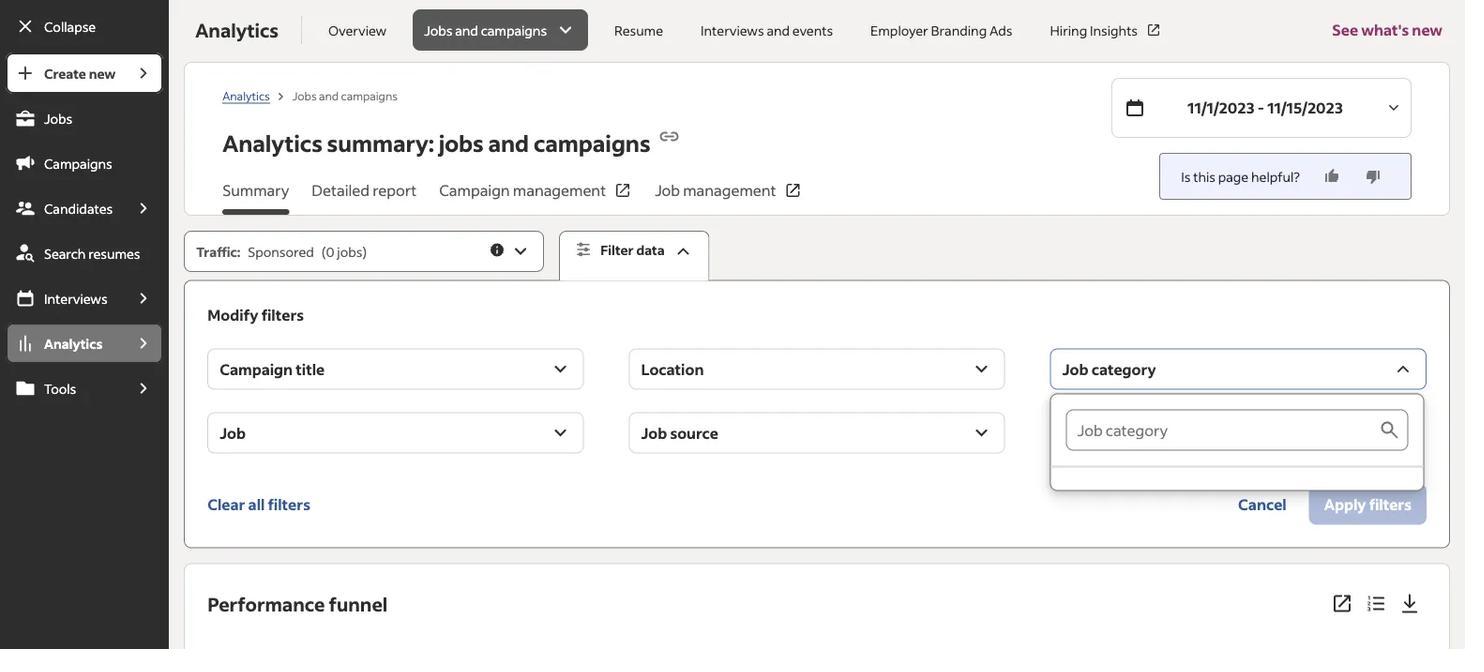 Task type: vqa. For each thing, say whether or not it's contained in the screenshot.
MODIFY FILTERS
yes



Task type: describe. For each thing, give the bounding box(es) containing it.
job for job category
[[1063, 360, 1089, 379]]

filter
[[601, 242, 634, 259]]

job management link
[[655, 179, 803, 215]]

hiring
[[1051, 22, 1088, 38]]

collapse
[[44, 18, 96, 35]]

analytics inside menu bar
[[44, 335, 102, 352]]

)
[[363, 243, 367, 260]]

summary:
[[327, 129, 434, 158]]

interviews and events link
[[690, 9, 845, 51]]

management for campaign management
[[513, 181, 606, 200]]

create
[[44, 65, 86, 82]]

search
[[44, 245, 86, 262]]

view detailed report image
[[1332, 593, 1354, 615]]

2 vertical spatial campaigns
[[534, 129, 651, 158]]

summary link
[[223, 179, 289, 215]]

and inside button
[[455, 22, 478, 38]]

interviews link
[[6, 278, 124, 319]]

interviews for interviews
[[44, 290, 108, 307]]

jobs and campaigns inside button
[[424, 22, 547, 38]]

data
[[637, 242, 665, 259]]

traffic:
[[196, 243, 241, 260]]

search resumes
[[44, 245, 140, 262]]

employer branding ads
[[871, 22, 1013, 38]]

employer
[[871, 22, 929, 38]]

this
[[1194, 168, 1216, 185]]

helpful?
[[1252, 168, 1301, 185]]

branding
[[931, 22, 987, 38]]

summary
[[223, 181, 289, 200]]

events
[[793, 22, 833, 38]]

Job category field
[[1067, 410, 1379, 451]]

campaigns link
[[6, 143, 163, 184]]

0 vertical spatial jobs
[[439, 129, 484, 158]]

interviews and events
[[701, 22, 833, 38]]

candidates
[[44, 200, 113, 217]]

overview
[[328, 22, 387, 38]]

11/1/2023
[[1188, 98, 1255, 117]]

job for job source
[[641, 423, 667, 443]]

is
[[1182, 168, 1191, 185]]

0 horizontal spatial new
[[89, 65, 116, 82]]

campaign title button
[[208, 349, 584, 390]]

filter data button
[[560, 231, 710, 281]]

job category
[[1063, 360, 1157, 379]]

candidates link
[[6, 188, 124, 229]]

-
[[1258, 98, 1265, 117]]

11/1/2023 - 11/15/2023
[[1188, 98, 1344, 117]]

see
[[1333, 20, 1359, 39]]

what's
[[1362, 20, 1410, 39]]

this page is not helpful image
[[1365, 167, 1383, 186]]

management for job management
[[683, 181, 777, 200]]

job category button
[[1051, 349, 1427, 390]]

performance funnel
[[208, 592, 388, 616]]

table view image
[[1365, 593, 1388, 615]]

see what's new
[[1333, 20, 1443, 39]]

cancel button
[[1224, 484, 1302, 525]]

location
[[641, 360, 704, 379]]

0 vertical spatial filters
[[262, 305, 304, 324]]

is this page helpful?
[[1182, 168, 1301, 185]]

sponsored
[[248, 243, 314, 260]]

filter data
[[601, 242, 665, 259]]

jobs link
[[6, 98, 163, 139]]

new inside button
[[1413, 20, 1443, 39]]

interviews for interviews and events
[[701, 22, 764, 38]]

0 horizontal spatial jobs
[[337, 243, 363, 260]]

ads
[[990, 22, 1013, 38]]

filters inside button
[[268, 495, 311, 514]]

tools
[[44, 380, 76, 397]]



Task type: locate. For each thing, give the bounding box(es) containing it.
hiring insights
[[1051, 22, 1138, 38]]

0 horizontal spatial analytics link
[[6, 323, 124, 364]]

new right what's
[[1413, 20, 1443, 39]]

0 vertical spatial new
[[1413, 20, 1443, 39]]

cancel
[[1239, 495, 1287, 514]]

0 horizontal spatial interviews
[[44, 290, 108, 307]]

analytics
[[195, 18, 279, 42], [223, 88, 270, 103], [223, 129, 323, 158], [44, 335, 102, 352]]

tools link
[[6, 368, 124, 409]]

2 management from the left
[[683, 181, 777, 200]]

job button
[[208, 413, 584, 454]]

1 horizontal spatial analytics link
[[223, 88, 270, 104]]

title
[[296, 360, 325, 379]]

1 vertical spatial campaigns
[[341, 88, 398, 103]]

new
[[1413, 20, 1443, 39], [89, 65, 116, 82]]

management
[[513, 181, 606, 200], [683, 181, 777, 200]]

insights
[[1090, 22, 1138, 38]]

1 vertical spatial jobs
[[293, 88, 317, 103]]

search resumes link
[[6, 233, 163, 274]]

0 vertical spatial jobs
[[424, 22, 453, 38]]

1 vertical spatial interviews
[[44, 290, 108, 307]]

job
[[655, 181, 680, 200], [1063, 360, 1089, 379], [220, 423, 246, 443], [641, 423, 667, 443]]

source
[[670, 423, 719, 443]]

(
[[322, 243, 326, 260]]

1 horizontal spatial management
[[683, 181, 777, 200]]

interviews
[[701, 22, 764, 38], [44, 290, 108, 307]]

menu bar containing create new
[[0, 53, 169, 649]]

all
[[248, 495, 265, 514]]

1 vertical spatial campaign
[[220, 360, 293, 379]]

job left the source
[[641, 423, 667, 443]]

analytics summary: jobs and campaigns
[[223, 129, 651, 158]]

menu bar
[[0, 53, 169, 649]]

and
[[455, 22, 478, 38], [767, 22, 790, 38], [319, 88, 339, 103], [488, 129, 529, 158]]

campaign management link
[[439, 179, 633, 215]]

interviews left events
[[701, 22, 764, 38]]

detailed report link
[[312, 179, 417, 215]]

0 horizontal spatial campaign
[[220, 360, 293, 379]]

overview link
[[317, 9, 398, 51]]

jobs inside jobs and campaigns button
[[424, 22, 453, 38]]

0 horizontal spatial jobs and campaigns
[[293, 88, 398, 103]]

jobs
[[439, 129, 484, 158], [337, 243, 363, 260]]

jobs
[[424, 22, 453, 38], [293, 88, 317, 103], [44, 110, 72, 127]]

0 vertical spatial campaigns
[[481, 22, 547, 38]]

2 vertical spatial jobs
[[44, 110, 72, 127]]

11/15/2023
[[1268, 98, 1344, 117]]

clear all filters
[[208, 495, 311, 514]]

job source button
[[629, 413, 1006, 454]]

campaigns
[[481, 22, 547, 38], [341, 88, 398, 103], [534, 129, 651, 158]]

see what's new button
[[1333, 0, 1443, 62]]

this filters data based on the type of traffic a job received, not the sponsored status of the job itself. some jobs may receive both sponsored and organic traffic. combined view shows all traffic. image
[[489, 242, 506, 259]]

report
[[373, 181, 417, 200]]

resumes
[[88, 245, 140, 262]]

1 horizontal spatial jobs
[[293, 88, 317, 103]]

jobs inside jobs link
[[44, 110, 72, 127]]

job up clear
[[220, 423, 246, 443]]

1 horizontal spatial new
[[1413, 20, 1443, 39]]

category
[[1092, 360, 1157, 379]]

1 management from the left
[[513, 181, 606, 200]]

modify filters
[[208, 305, 304, 324]]

campaign
[[439, 181, 510, 200], [220, 360, 293, 379]]

job inside job "popup button"
[[220, 423, 246, 443]]

performance
[[208, 592, 325, 616]]

filters right the all
[[268, 495, 311, 514]]

employer branding ads link
[[860, 9, 1024, 51]]

0
[[326, 243, 335, 260]]

job management
[[655, 181, 777, 200]]

job down show shareable url icon
[[655, 181, 680, 200]]

detailed report
[[312, 181, 417, 200]]

campaigns
[[44, 155, 112, 172]]

filters right the 'modify'
[[262, 305, 304, 324]]

job left the category
[[1063, 360, 1089, 379]]

campaign for campaign title
[[220, 360, 293, 379]]

location button
[[629, 349, 1006, 390]]

filters
[[262, 305, 304, 324], [268, 495, 311, 514]]

create new
[[44, 65, 116, 82]]

modify
[[208, 305, 259, 324]]

campaign down analytics summary: jobs and campaigns
[[439, 181, 510, 200]]

1 vertical spatial filters
[[268, 495, 311, 514]]

1 vertical spatial analytics link
[[6, 323, 124, 364]]

0 vertical spatial interviews
[[701, 22, 764, 38]]

clear
[[208, 495, 245, 514]]

resume link
[[603, 9, 675, 51]]

0 horizontal spatial management
[[513, 181, 606, 200]]

show shareable url image
[[658, 125, 681, 148]]

collapse button
[[6, 6, 163, 47]]

1 vertical spatial jobs
[[337, 243, 363, 260]]

jobs and campaigns button
[[413, 9, 588, 51]]

job source
[[641, 423, 719, 443]]

funnel
[[329, 592, 388, 616]]

2 horizontal spatial jobs
[[424, 22, 453, 38]]

job inside job source dropdown button
[[641, 423, 667, 443]]

campaign management
[[439, 181, 606, 200]]

analytics link
[[223, 88, 270, 104], [6, 323, 124, 364]]

job category list box
[[1052, 395, 1424, 490]]

1 horizontal spatial jobs
[[439, 129, 484, 158]]

jobs right 0
[[337, 243, 363, 260]]

hiring insights link
[[1039, 9, 1174, 51]]

1 horizontal spatial campaign
[[439, 181, 510, 200]]

interviews down search resumes link
[[44, 290, 108, 307]]

campaigns inside button
[[481, 22, 547, 38]]

job for job
[[220, 423, 246, 443]]

traffic: sponsored ( 0 jobs )
[[196, 243, 367, 260]]

export as csv image
[[1399, 593, 1422, 615]]

job inside job category dropdown button
[[1063, 360, 1089, 379]]

1 vertical spatial jobs and campaigns
[[293, 88, 398, 103]]

new right create
[[89, 65, 116, 82]]

detailed
[[312, 181, 370, 200]]

campaign inside dropdown button
[[220, 360, 293, 379]]

resume
[[615, 22, 663, 38]]

1 vertical spatial new
[[89, 65, 116, 82]]

1 horizontal spatial jobs and campaigns
[[424, 22, 547, 38]]

campaign title
[[220, 360, 325, 379]]

jobs up the campaign management
[[439, 129, 484, 158]]

job inside job management link
[[655, 181, 680, 200]]

campaign left title on the bottom of the page
[[220, 360, 293, 379]]

this page is helpful image
[[1323, 167, 1342, 186]]

0 vertical spatial campaign
[[439, 181, 510, 200]]

create new link
[[6, 53, 124, 94]]

0 vertical spatial jobs and campaigns
[[424, 22, 547, 38]]

0 vertical spatial analytics link
[[223, 88, 270, 104]]

0 horizontal spatial jobs
[[44, 110, 72, 127]]

page
[[1219, 168, 1249, 185]]

campaign for campaign management
[[439, 181, 510, 200]]

clear all filters button
[[208, 484, 311, 525]]

1 horizontal spatial interviews
[[701, 22, 764, 38]]

job for job management
[[655, 181, 680, 200]]



